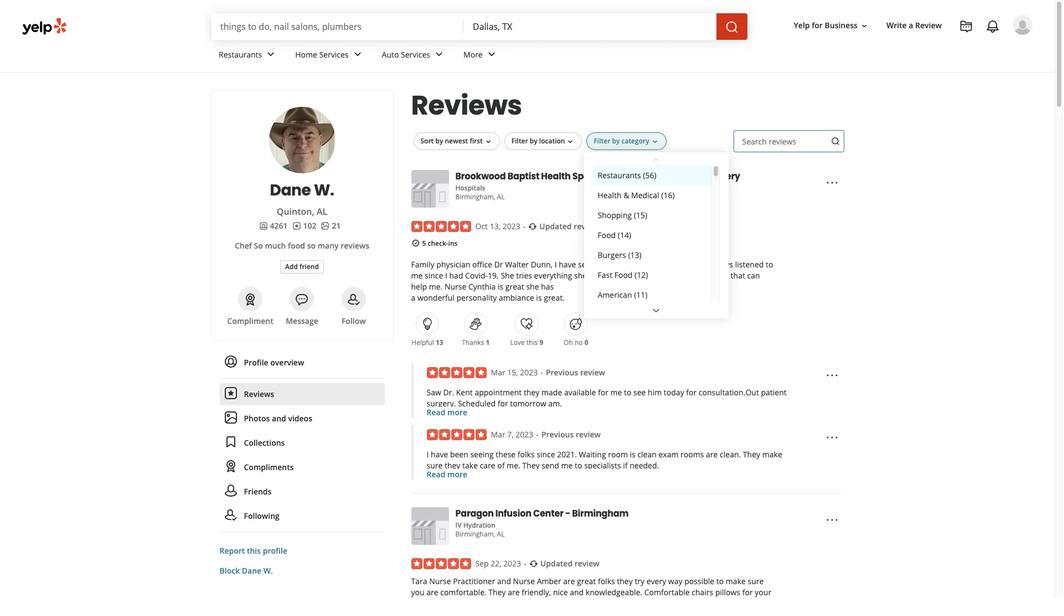 Task type: locate. For each thing, give the bounding box(es) containing it.
report
[[220, 546, 245, 556]]

5 star rating image for mar 15, 2023
[[427, 368, 487, 379]]

iv hydration link
[[456, 521, 496, 531]]

read more button down the been
[[427, 470, 468, 481]]

projects image
[[960, 20, 974, 33]]

0 horizontal spatial filter
[[512, 136, 528, 146]]

help up the wonderful
[[411, 282, 427, 292]]

reviews inside 'link'
[[244, 389, 274, 400]]

1 horizontal spatial dane
[[270, 180, 311, 201]]

0 vertical spatial mar
[[491, 368, 506, 378]]

filters group
[[411, 133, 729, 318]]

more down kent
[[448, 408, 468, 418]]

2023 right 15,
[[521, 368, 538, 378]]

i up everything
[[555, 260, 557, 270]]

i inside 'i have been seeing these folks since 2021. waiting room is clean exam rooms are clean. they make sure they take care of me. they send me to specialists if needed. read more'
[[427, 450, 429, 460]]

read more button down dr.
[[427, 408, 468, 419]]

restaurants inside button
[[598, 170, 642, 180]]

0 horizontal spatial restaurants
[[219, 49, 262, 60]]

make right clean.
[[763, 450, 783, 460]]

and right nice
[[570, 588, 584, 598]]

0 vertical spatial food
[[598, 230, 616, 240]]

16 chevron down v2 image for filter by category
[[651, 137, 660, 146]]

menu image
[[826, 431, 839, 445], [826, 514, 839, 527]]

4261
[[270, 221, 288, 231]]

2 mar from the top
[[491, 430, 506, 440]]

office
[[473, 260, 493, 270]]

1 vertical spatial food
[[615, 270, 633, 280]]

filter for filter by location
[[512, 136, 528, 146]]

me. up the wonderful
[[429, 282, 443, 292]]

0 horizontal spatial great
[[506, 282, 525, 292]]

0 vertical spatial read
[[427, 408, 446, 418]]

made
[[542, 388, 563, 398]]

nurse
[[445, 282, 467, 292], [430, 577, 451, 587], [513, 577, 535, 587]]

nice
[[554, 588, 568, 598]]

me left see
[[611, 388, 623, 398]]

0 horizontal spatial dane
[[242, 566, 262, 576]]

way
[[669, 577, 683, 587]]

him
[[648, 388, 662, 398]]

0 vertical spatial reviews
[[769, 136, 797, 147]]

food left (14)
[[598, 230, 616, 240]]

24 chevron down v2 image inside restaurants link
[[264, 48, 278, 61]]

birmingham, inside 'brookwood baptist health specialty care network neurosurgery hospitals birmingham, al'
[[456, 192, 496, 202]]

2 horizontal spatial i
[[555, 260, 557, 270]]

cynthia
[[469, 282, 496, 292]]

sep
[[476, 559, 489, 569]]

message
[[286, 316, 319, 326]]

follow image
[[347, 293, 361, 306]]

following
[[244, 511, 280, 521]]

24 chevron down v2 image left auto
[[351, 48, 364, 61]]

collections
[[244, 438, 285, 448]]

1 none field from the left
[[221, 21, 456, 33]]

2 vertical spatial is
[[630, 450, 636, 460]]

i left had
[[446, 271, 448, 281]]

previous for available
[[546, 368, 579, 378]]

24 chevron down v2 image for restaurants
[[264, 48, 278, 61]]

5 star rating image for mar 7, 2023
[[427, 430, 487, 441]]

they left try
[[617, 577, 633, 587]]

restaurants for restaurants (56)
[[598, 170, 642, 180]]

many
[[318, 240, 339, 251]]

food
[[288, 240, 305, 251]]

0 vertical spatial birmingham,
[[456, 192, 496, 202]]

add friend button
[[280, 260, 324, 274]]

24 chevron down v2 image inside auto services link
[[433, 48, 446, 61]]

by for location
[[530, 136, 538, 146]]

user actions element
[[786, 14, 1049, 82]]

she down seen
[[575, 271, 587, 281]]

business categories element
[[210, 40, 1033, 72]]

since inside 'i have been seeing these folks since 2021. waiting room is clean exam rooms are clean. they make sure they take care of me. they send me to specialists if needed. read more'
[[537, 450, 556, 460]]

health inside 'brookwood baptist health specialty care network neurosurgery hospitals birmingham, al'
[[542, 170, 571, 183]]

2 services from the left
[[401, 49, 431, 60]]

none field up business categories element
[[473, 21, 708, 33]]

0 vertical spatial more
[[448, 408, 468, 418]]

care
[[480, 461, 496, 471]]

me. inside 'i have been seeing these folks since 2021. waiting room is clean exam rooms are clean. they make sure they take care of me. they send me to specialists if needed. read more'
[[507, 461, 521, 471]]

none field up home services link
[[221, 21, 456, 33]]

  text field
[[734, 130, 845, 152]]

home services link
[[287, 40, 373, 72]]

1 vertical spatial dane
[[242, 566, 262, 576]]

1 horizontal spatial 16 chevron down v2 image
[[651, 137, 660, 146]]

are left friendly,
[[508, 588, 520, 598]]

1 vertical spatial read
[[427, 470, 446, 480]]

has down everything
[[541, 282, 554, 292]]

1 vertical spatial al
[[317, 206, 328, 218]]

16 chevron down v2 image inside sort by newest first popup button
[[484, 137, 493, 146]]

2023 right '7,'
[[516, 430, 534, 440]]

possible
[[685, 577, 715, 587]]

has up the
[[695, 260, 708, 270]]

are right the you
[[427, 588, 439, 598]]

read inside 'i have been seeing these folks since 2021. waiting room is clean exam rooms are clean. they make sure they take care of me. they send me to specialists if needed. read more'
[[427, 470, 446, 480]]

food inside food (14) button
[[598, 230, 616, 240]]

2023 for mar 15, 2023
[[521, 368, 538, 378]]

1 can from the left
[[589, 271, 602, 281]]

1 horizontal spatial this
[[527, 338, 538, 348]]

0 vertical spatial and
[[272, 413, 286, 424]]

fast food (12)
[[598, 270, 649, 280]]

of
[[498, 461, 505, 471]]

mar left 15,
[[491, 368, 506, 378]]

or
[[657, 271, 664, 281]]

they
[[744, 450, 761, 460], [523, 461, 540, 471], [489, 588, 506, 598]]

0 horizontal spatial i
[[427, 450, 429, 460]]

have up everything
[[559, 260, 577, 270]]

0 horizontal spatial health
[[542, 170, 571, 183]]

previous review
[[546, 368, 606, 378], [542, 430, 601, 440]]

review up 'waiting'
[[576, 430, 601, 440]]

1 horizontal spatial is
[[537, 293, 542, 303]]

add friend
[[285, 262, 319, 271]]

tara
[[411, 577, 428, 587]]

search reviews
[[743, 136, 797, 147]]

restaurants inside business categories element
[[219, 49, 262, 60]]

updated review for -
[[541, 559, 600, 569]]

1 horizontal spatial great
[[578, 577, 596, 587]]

nurse right the tara
[[430, 577, 451, 587]]

1 mar from the top
[[491, 368, 506, 378]]

me down 2021.
[[562, 461, 573, 471]]

  text field inside region
[[734, 130, 845, 152]]

1 vertical spatial me.
[[507, 461, 521, 471]]

1 horizontal spatial filter
[[594, 136, 611, 146]]

16 chevron down v2 image right the business
[[861, 21, 869, 30]]

1 vertical spatial have
[[431, 450, 448, 460]]

collections link
[[220, 432, 385, 454]]

5 star rating image for sep 22, 2023
[[411, 559, 471, 570]]

friend
[[300, 262, 319, 271]]

birmingham, down the brookwood
[[456, 192, 496, 202]]

dane up quinton,
[[270, 180, 311, 201]]

specialists
[[585, 461, 622, 471]]

message image
[[296, 293, 309, 306]]

they inside the tara nurse practitioner and nurse amber are great folks they try every way possible to make sure you are comfortable. they are friendly, nice and knowledgeable. comfortable chairs pillows for you
[[617, 577, 633, 587]]

(0 reactions) element
[[585, 338, 589, 348]]

0 horizontal spatial is
[[498, 282, 504, 292]]

16 chevron down v2 image right category
[[651, 137, 660, 146]]

5 star rating image up the been
[[427, 430, 487, 441]]

16 chevron down v2 image inside yelp for business button
[[861, 21, 869, 30]]

shopping (15) button
[[594, 205, 712, 225]]

seeing
[[471, 450, 494, 460]]

al right hydration
[[497, 530, 505, 539]]

(11)
[[635, 290, 648, 300]]

food inside fast food (12) button
[[615, 270, 633, 280]]

this inside region
[[527, 338, 538, 348]]

1 vertical spatial i
[[446, 271, 448, 281]]

1 vertical spatial they
[[523, 461, 540, 471]]

0 vertical spatial menu image
[[826, 176, 839, 189]]

is inside 'i have been seeing these folks since 2021. waiting room is clean exam rooms are clean. they make sure they take care of me. they send me to specialists if needed. read more'
[[630, 450, 636, 460]]

read more button for have
[[427, 470, 468, 481]]

1 horizontal spatial they
[[523, 461, 540, 471]]

health right baptist
[[542, 170, 571, 183]]

16 chevron down v2 image inside filter by category popup button
[[651, 137, 660, 146]]

1 read from the top
[[427, 408, 446, 418]]

is down she
[[498, 282, 504, 292]]

me right get
[[680, 271, 691, 281]]

more down the been
[[448, 470, 468, 480]]

mar 15, 2023
[[491, 368, 538, 378]]

1 vertical spatial w.
[[264, 566, 273, 576]]

None field
[[221, 21, 456, 33], [473, 21, 708, 33]]

1 horizontal spatial services
[[401, 49, 431, 60]]

none field 'near'
[[473, 21, 708, 33]]

1 vertical spatial 16 update v2 image
[[530, 560, 539, 569]]

have left the been
[[431, 450, 448, 460]]

24 profile v2 image
[[224, 355, 237, 369]]

updated for center
[[541, 559, 573, 569]]

to left see
[[625, 388, 632, 398]]

i left the been
[[427, 450, 429, 460]]

region
[[407, 121, 849, 598]]

updated review for specialty
[[540, 221, 599, 232]]

by left category
[[613, 136, 620, 146]]

birmingham,
[[456, 192, 496, 202], [456, 530, 496, 539]]

review
[[916, 20, 943, 31]]

5 star rating image up dr.
[[427, 368, 487, 379]]

None search field
[[212, 13, 750, 40]]

restaurants (56)
[[598, 170, 657, 180]]

health left &
[[598, 190, 622, 200]]

1 horizontal spatial since
[[537, 450, 556, 460]]

3 by from the left
[[613, 136, 620, 146]]

photos
[[244, 413, 270, 424]]

0 vertical spatial dane
[[270, 180, 311, 201]]

1 vertical spatial sure
[[748, 577, 764, 587]]

1 horizontal spatial reviews
[[769, 136, 797, 147]]

profile overview menu item
[[220, 352, 385, 379]]

1 vertical spatial more
[[448, 470, 468, 480]]

0 vertical spatial read more button
[[427, 408, 468, 419]]

and left "videos"
[[272, 413, 286, 424]]

food right do
[[615, 270, 633, 280]]

Find text field
[[221, 21, 456, 33]]

5 star rating image
[[411, 221, 471, 232], [427, 368, 487, 379], [427, 430, 487, 441], [411, 559, 471, 570]]

1 vertical spatial a
[[411, 293, 416, 303]]

and
[[272, 413, 286, 424], [498, 577, 511, 587], [570, 588, 584, 598]]

is left great.
[[537, 293, 542, 303]]

16 chevron down v2 image
[[861, 21, 869, 30], [484, 137, 493, 146], [651, 137, 660, 146]]

0 vertical spatial 16 update v2 image
[[529, 222, 538, 231]]

2 vertical spatial al
[[497, 530, 505, 539]]

0 vertical spatial al
[[497, 192, 505, 202]]

by left the location
[[530, 136, 538, 146]]

16 update v2 image
[[529, 222, 538, 231], [530, 560, 539, 569]]

more inside 'i have been seeing these folks since 2021. waiting room is clean exam rooms are clean. they make sure they take care of me. they send me to specialists if needed. read more'
[[448, 470, 468, 480]]

me. inside family physician office dr walter dunn, i have seen jenna, np 3 years now she has always listened to me since i had covid-19. she tries everything she can do to help me or get me  to the drs that can help me. nurse cynthia is great she has a wonderful personality ambiance is great.
[[429, 282, 443, 292]]

filter by category
[[594, 136, 650, 146]]

dane inside dane w. quinton, al
[[270, 180, 311, 201]]

review
[[574, 221, 599, 232], [581, 368, 606, 378], [576, 430, 601, 440], [575, 559, 600, 569]]

updated up amber
[[541, 559, 573, 569]]

1 more from the top
[[448, 408, 468, 418]]

that
[[731, 271, 746, 281]]

0 vertical spatial has
[[695, 260, 708, 270]]

services for auto services
[[401, 49, 431, 60]]

menu
[[220, 352, 385, 533]]

to inside the tara nurse practitioner and nurse amber are great folks they try every way possible to make sure you are comfortable. they are friendly, nice and knowledgeable. comfortable chairs pillows for you
[[717, 577, 724, 587]]

read down saw
[[427, 408, 446, 418]]

health inside button
[[598, 190, 622, 200]]

by inside popup button
[[436, 136, 444, 146]]

they left send
[[523, 461, 540, 471]]

0 horizontal spatial folks
[[518, 450, 535, 460]]

following menu item
[[220, 505, 385, 533]]

2 more from the top
[[448, 470, 468, 480]]

review up "available"
[[581, 368, 606, 378]]

2023 right 13,
[[503, 221, 521, 232]]

(56)
[[644, 170, 657, 180]]

0 horizontal spatial services
[[319, 49, 349, 60]]

al inside dane w. quinton, al
[[317, 206, 328, 218]]

1 vertical spatial menu image
[[826, 514, 839, 527]]

2 menu image from the top
[[826, 514, 839, 527]]

1 vertical spatial previous
[[542, 430, 574, 440]]

compliments
[[244, 462, 294, 473]]

24 review v2 image
[[224, 387, 237, 400]]

chef  so much food so many reviews
[[235, 240, 370, 251]]

american
[[598, 290, 633, 300]]

0 horizontal spatial she
[[527, 282, 539, 292]]

reviews
[[411, 87, 522, 124], [244, 389, 274, 400]]

by for newest
[[436, 136, 444, 146]]

nurse down had
[[445, 282, 467, 292]]

w.
[[314, 180, 334, 201], [264, 566, 273, 576]]

great inside the tara nurse practitioner and nurse amber are great folks they try every way possible to make sure you are comfortable. they are friendly, nice and knowledgeable. comfortable chairs pillows for you
[[578, 577, 596, 587]]

oct 13, 2023
[[476, 221, 521, 232]]

can down the listened
[[748, 271, 761, 281]]

read more button
[[427, 408, 468, 419], [427, 470, 468, 481]]

1 horizontal spatial sure
[[748, 577, 764, 587]]

0 vertical spatial me.
[[429, 282, 443, 292]]

updated up 'dunn,'
[[540, 221, 572, 232]]

reviews up first
[[411, 87, 522, 124]]

by
[[436, 136, 444, 146], [530, 136, 538, 146], [613, 136, 620, 146]]

0 horizontal spatial they
[[445, 461, 461, 471]]

1 horizontal spatial has
[[695, 260, 708, 270]]

make inside the tara nurse practitioner and nurse amber are great folks they try every way possible to make sure you are comfortable. they are friendly, nice and knowledgeable. comfortable chairs pillows for you
[[726, 577, 746, 587]]

16 chevron down v2 image
[[567, 137, 575, 146]]

great up ambiance
[[506, 282, 525, 292]]

w. down profile
[[264, 566, 273, 576]]

2 horizontal spatial they
[[617, 577, 633, 587]]

2 none field from the left
[[473, 21, 708, 33]]

is left clean
[[630, 450, 636, 460]]

2 birmingham, from the top
[[456, 530, 496, 539]]

filter left the location
[[512, 136, 528, 146]]

0 horizontal spatial w.
[[264, 566, 273, 576]]

birmingham, inside the paragon infusion center - birmingham iv hydration birmingham, al
[[456, 530, 496, 539]]

(15)
[[634, 210, 648, 220]]

1 services from the left
[[319, 49, 349, 60]]

2 horizontal spatial and
[[570, 588, 584, 598]]

0 horizontal spatial make
[[726, 577, 746, 587]]

read left take
[[427, 470, 446, 480]]

previous review up "available"
[[546, 368, 606, 378]]

2 horizontal spatial is
[[630, 450, 636, 460]]

menu image
[[826, 176, 839, 189], [826, 369, 839, 382]]

2023 for sep 22, 2023
[[504, 559, 522, 569]]

videos
[[288, 413, 313, 424]]

24 chevron down v2 image right auto services
[[433, 48, 446, 61]]

0 vertical spatial help
[[625, 271, 641, 281]]

burgers (13)
[[598, 250, 642, 260]]

comfortable.
[[441, 588, 487, 598]]

reviews up "photos" in the left of the page
[[244, 389, 274, 400]]

me inside "saw dr. kent appointment they made available for me to see him today for consultation.out patient surgery. scheduled for tomorrow am. read more"
[[611, 388, 623, 398]]

0 horizontal spatial reviews
[[341, 240, 370, 251]]

1 vertical spatial read more button
[[427, 470, 468, 481]]

al down the brookwood
[[497, 192, 505, 202]]

helpful 13
[[412, 338, 444, 348]]

0 vertical spatial reviews
[[411, 87, 522, 124]]

reviews menu item
[[220, 383, 385, 406]]

w. up quinton,
[[314, 180, 334, 201]]

follow
[[342, 316, 366, 326]]

24 chevron down v2 image for home services
[[351, 48, 364, 61]]

do
[[604, 271, 614, 281]]

2 read more button from the top
[[427, 470, 468, 481]]

previous review for available
[[546, 368, 606, 378]]

1 vertical spatial this
[[247, 546, 261, 556]]

food (14) button
[[594, 225, 712, 245]]

1 birmingham, from the top
[[456, 192, 496, 202]]

a left the wonderful
[[411, 293, 416, 303]]

2 filter from the left
[[594, 136, 611, 146]]

0 vertical spatial previous
[[546, 368, 579, 378]]

previous up made
[[546, 368, 579, 378]]

previous review up 2021.
[[542, 430, 601, 440]]

tries
[[517, 271, 532, 281]]

appointment
[[475, 388, 522, 398]]

by for category
[[613, 136, 620, 146]]

they up tomorrow
[[524, 388, 540, 398]]

w. inside dane w. quinton, al
[[314, 180, 334, 201]]

16 chevron down v2 image right first
[[484, 137, 493, 146]]

24 chevron down v2 image inside home services link
[[351, 48, 364, 61]]

24 photos v2 image
[[224, 411, 237, 425]]

get
[[666, 271, 678, 281]]

0 vertical spatial they
[[744, 450, 761, 460]]

1 vertical spatial previous review
[[542, 430, 601, 440]]

1 vertical spatial has
[[541, 282, 554, 292]]

16 chevron down v2 image for yelp for business
[[861, 21, 869, 30]]

this left the 9
[[527, 338, 538, 348]]

1 vertical spatial make
[[726, 577, 746, 587]]

24 chevron down v2 image down or
[[650, 304, 664, 318]]

quinton,
[[277, 206, 315, 218]]

to down 2021.
[[575, 461, 583, 471]]

0 horizontal spatial they
[[489, 588, 506, 598]]

chef
[[235, 240, 252, 251]]

1 vertical spatial they
[[445, 461, 461, 471]]

0 vertical spatial previous review
[[546, 368, 606, 378]]

0 vertical spatial restaurants
[[219, 49, 262, 60]]

great.
[[544, 293, 565, 303]]

she right now
[[680, 260, 693, 270]]

5 star rating image up the 5 check-ins
[[411, 221, 471, 232]]

filter
[[512, 136, 528, 146], [594, 136, 611, 146]]

a right write
[[910, 20, 914, 31]]

always
[[710, 260, 734, 270]]

1 filter from the left
[[512, 136, 528, 146]]

0 vertical spatial a
[[910, 20, 914, 31]]

1 by from the left
[[436, 136, 444, 146]]

2 horizontal spatial they
[[744, 450, 761, 460]]

0 horizontal spatial since
[[425, 271, 444, 281]]

0 vertical spatial folks
[[518, 450, 535, 460]]

hospitals link
[[456, 183, 486, 193]]

am.
[[549, 399, 563, 409]]

al inside 'brookwood baptist health specialty care network neurosurgery hospitals birmingham, al'
[[497, 192, 505, 202]]

dane down report this profile link on the left bottom
[[242, 566, 262, 576]]

2 horizontal spatial 16 chevron down v2 image
[[861, 21, 869, 30]]

folks up knowledgeable.
[[598, 577, 615, 587]]

13
[[436, 338, 444, 348]]

0 vertical spatial they
[[524, 388, 540, 398]]

for right pillows
[[743, 588, 753, 598]]

2 vertical spatial i
[[427, 450, 429, 460]]

location
[[540, 136, 565, 146]]

comfortable
[[645, 588, 690, 598]]

filter right 16 chevron down v2 icon at the top
[[594, 136, 611, 146]]

fast
[[598, 270, 613, 280]]

0 vertical spatial sure
[[427, 461, 443, 471]]

can left do
[[589, 271, 602, 281]]

burgers (13) button
[[594, 245, 712, 265]]

auto services
[[382, 49, 431, 60]]

24 friends v2 image
[[224, 485, 237, 498]]

me down family
[[411, 271, 423, 281]]

2 read from the top
[[427, 470, 446, 480]]

1 read more button from the top
[[427, 408, 468, 419]]

2 vertical spatial they
[[617, 577, 633, 587]]

1 horizontal spatial they
[[524, 388, 540, 398]]

1 horizontal spatial health
[[598, 190, 622, 200]]

they right clean.
[[744, 450, 761, 460]]

al up 16 photos v2
[[317, 206, 328, 218]]

no
[[575, 338, 583, 348]]

specialty
[[573, 170, 615, 183]]

block dane w.
[[220, 566, 273, 576]]

american (11) button
[[594, 285, 712, 305]]

24 chevron down v2 image
[[264, 48, 278, 61], [351, 48, 364, 61], [433, 48, 446, 61], [650, 304, 664, 318]]

for right today
[[687, 388, 697, 398]]

24 chevron down v2 image left "home" in the left of the page
[[264, 48, 278, 61]]

0 vertical spatial since
[[425, 271, 444, 281]]

medical
[[632, 190, 660, 200]]

are left clean.
[[707, 450, 718, 460]]

updated review up seen
[[540, 221, 599, 232]]

0 vertical spatial i
[[555, 260, 557, 270]]

folks right 'these'
[[518, 450, 535, 460]]

reviews right many
[[341, 240, 370, 251]]

1 horizontal spatial restaurants
[[598, 170, 642, 180]]

make up pillows
[[726, 577, 746, 587]]

0 horizontal spatial reviews
[[244, 389, 274, 400]]

2 horizontal spatial she
[[680, 260, 693, 270]]

every
[[647, 577, 667, 587]]

previous for since
[[542, 430, 574, 440]]

1 vertical spatial menu image
[[826, 369, 839, 382]]

have inside 'i have been seeing these folks since 2021. waiting room is clean exam rooms are clean. they make sure they take care of me. they send me to specialists if needed. read more'
[[431, 450, 448, 460]]

previous up 2021.
[[542, 430, 574, 440]]

(1 reaction) element
[[486, 338, 490, 348]]

1 horizontal spatial folks
[[598, 577, 615, 587]]

1 vertical spatial she
[[575, 271, 587, 281]]

2 by from the left
[[530, 136, 538, 146]]



Task type: describe. For each thing, give the bounding box(es) containing it.
read more button for dr.
[[427, 408, 468, 419]]

covid-
[[466, 271, 488, 281]]

Near text field
[[473, 21, 708, 33]]

practitioner
[[453, 577, 496, 587]]

24 collections v2 image
[[224, 436, 237, 449]]

16 update v2 image for baptist
[[529, 222, 538, 231]]

great inside family physician office dr walter dunn, i have seen jenna, np 3 years now she has always listened to me since i had covid-19. she tries everything she can do to help me or get me  to the drs that can help me. nurse cynthia is great she has a wonderful personality ambiance is great.
[[506, 282, 525, 292]]

helpful
[[412, 338, 434, 348]]

had
[[450, 271, 464, 281]]

dr
[[495, 260, 503, 270]]

write a review link
[[883, 16, 947, 36]]

sep 22, 2023
[[476, 559, 522, 569]]

review up the tara nurse practitioner and nurse amber are great folks they try every way possible to make sure you are comfortable. they are friendly, nice and knowledgeable. comfortable chairs pillows for you
[[575, 559, 600, 569]]

0 horizontal spatial has
[[541, 282, 554, 292]]

if
[[624, 461, 628, 471]]

needed.
[[630, 461, 660, 471]]

none field find
[[221, 21, 456, 33]]

much
[[265, 240, 286, 251]]

nurse inside family physician office dr walter dunn, i have seen jenna, np 3 years now she has always listened to me since i had covid-19. she tries everything she can do to help me or get me  to the drs that can help me. nurse cynthia is great she has a wonderful personality ambiance is great.
[[445, 282, 467, 292]]

notifications image
[[987, 20, 1000, 33]]

services for home services
[[319, 49, 349, 60]]

me inside 'i have been seeing these folks since 2021. waiting room is clean exam rooms are clean. they make sure they take care of me. they send me to specialists if needed. read more'
[[562, 461, 573, 471]]

2023 for mar 7, 2023
[[516, 430, 534, 440]]

for down appointment
[[498, 399, 509, 409]]

folks inside 'i have been seeing these folks since 2021. waiting room is clean exam rooms are clean. they make sure they take care of me. they send me to specialists if needed. read more'
[[518, 450, 535, 460]]

1 horizontal spatial and
[[498, 577, 511, 587]]

first
[[470, 136, 483, 146]]

19.
[[488, 271, 499, 281]]

more link
[[455, 40, 507, 72]]

1 menu image from the top
[[826, 176, 839, 189]]

(13 reactions) element
[[436, 338, 444, 348]]

they inside "saw dr. kent appointment they made available for me to see him today for consultation.out patient surgery. scheduled for tomorrow am. read more"
[[524, 388, 540, 398]]

shopping (15)
[[598, 210, 648, 220]]

-
[[566, 508, 571, 521]]

ins
[[449, 239, 458, 248]]

exam
[[659, 450, 679, 460]]

now
[[662, 260, 678, 270]]

since inside family physician office dr walter dunn, i have seen jenna, np 3 years now she has always listened to me since i had covid-19. she tries everything she can do to help me or get me  to the drs that can help me. nurse cynthia is great she has a wonderful personality ambiance is great.
[[425, 271, 444, 281]]

mar for mar 7, 2023
[[491, 430, 506, 440]]

brookwood baptist health specialty care network neurosurgery link
[[456, 170, 741, 183]]

3
[[634, 260, 639, 270]]

np
[[622, 260, 632, 270]]

photos and videos link
[[220, 408, 385, 430]]

filter for filter by category
[[594, 136, 611, 146]]

seen
[[579, 260, 596, 270]]

room
[[609, 450, 628, 460]]

kent
[[456, 388, 473, 398]]

16 review v2 image
[[292, 222, 301, 230]]

friends link
[[220, 481, 385, 503]]

search image
[[831, 137, 840, 146]]

2 menu image from the top
[[826, 369, 839, 382]]

following link
[[220, 505, 385, 528]]

read inside "saw dr. kent appointment they made available for me to see him today for consultation.out patient surgery. scheduled for tomorrow am. read more"
[[427, 408, 446, 418]]

1 vertical spatial is
[[537, 293, 542, 303]]

check-
[[428, 239, 449, 248]]

wonderful
[[418, 293, 455, 303]]

health & medical (16) button
[[594, 185, 712, 205]]

dunn,
[[531, 260, 553, 270]]

business
[[825, 20, 858, 31]]

have inside family physician office dr walter dunn, i have seen jenna, np 3 years now she has always listened to me since i had covid-19. she tries everything she can do to help me or get me  to the drs that can help me. nurse cynthia is great she has a wonderful personality ambiance is great.
[[559, 260, 577, 270]]

this for report
[[247, 546, 261, 556]]

region containing brookwood baptist health specialty care network neurosurgery
[[407, 121, 849, 598]]

review down shopping
[[574, 221, 599, 232]]

2 vertical spatial she
[[527, 282, 539, 292]]

1 horizontal spatial a
[[910, 20, 914, 31]]

everything
[[534, 271, 573, 281]]

more
[[464, 49, 483, 60]]

compliments link
[[220, 457, 385, 479]]

to inside "saw dr. kent appointment they made available for me to see him today for consultation.out patient surgery. scheduled for tomorrow am. read more"
[[625, 388, 632, 398]]

menu containing profile overview
[[220, 352, 385, 533]]

american (11)
[[598, 290, 648, 300]]

for right "available"
[[598, 388, 609, 398]]

0 horizontal spatial help
[[411, 282, 427, 292]]

surgery.
[[427, 399, 456, 409]]

reviews element
[[292, 221, 317, 232]]

a inside family physician office dr walter dunn, i have seen jenna, np 3 years now she has always listened to me since i had covid-19. she tries everything she can do to help me or get me  to the drs that can help me. nurse cynthia is great she has a wonderful personality ambiance is great.
[[411, 293, 416, 303]]

mar for mar 15, 2023
[[491, 368, 506, 378]]

24 following v2 image
[[224, 509, 237, 522]]

102
[[303, 221, 317, 231]]

for inside button
[[812, 20, 823, 31]]

updated for health
[[540, 221, 572, 232]]

24 chevron down v2 image
[[485, 48, 499, 61]]

0
[[585, 338, 589, 348]]

0 vertical spatial she
[[680, 260, 693, 270]]

family physician office dr walter dunn, i have seen jenna, np 3 years now she has always listened to me since i had covid-19. she tries everything she can do to help me or get me  to the drs that can help me. nurse cynthia is great she has a wonderful personality ambiance is great.
[[411, 260, 774, 303]]

16 chevron down v2 image for sort by newest first
[[484, 137, 493, 146]]

9
[[540, 338, 544, 348]]

paragon infusion center - birmingham link
[[456, 508, 629, 521]]

16 update v2 image for infusion
[[530, 560, 539, 569]]

saw dr. kent appointment they made available for me to see him today for consultation.out patient surgery. scheduled for tomorrow am. read more
[[427, 388, 787, 418]]

restaurants link
[[210, 40, 287, 72]]

rooms
[[681, 450, 705, 460]]

15,
[[508, 368, 519, 378]]

to right the listened
[[766, 260, 774, 270]]

more inside "saw dr. kent appointment they made available for me to see him today for consultation.out patient surgery. scheduled for tomorrow am. read more"
[[448, 408, 468, 418]]

16 photos v2 image
[[321, 222, 330, 230]]

folks inside the tara nurse practitioner and nurse amber are great folks they try every way possible to make sure you are comfortable. they are friendly, nice and knowledgeable. comfortable chairs pillows for you
[[598, 577, 615, 587]]

add
[[285, 262, 298, 271]]

to inside 'i have been seeing these folks since 2021. waiting room is clean exam rooms are clean. they make sure they take care of me. they send me to specialists if needed. read more'
[[575, 461, 583, 471]]

report this profile link
[[220, 546, 288, 556]]

2 can from the left
[[748, 271, 761, 281]]

tara nurse practitioner and nurse amber are great folks they try every way possible to make sure you are comfortable. they are friendly, nice and knowledgeable. comfortable chairs pillows for you
[[411, 577, 772, 598]]

24 chevron down v2 image inside filters group
[[650, 304, 664, 318]]

yelp
[[794, 20, 810, 31]]

22,
[[491, 559, 502, 569]]

2023 for oct 13, 2023
[[503, 221, 521, 232]]

yelp for business button
[[790, 16, 874, 36]]

network
[[640, 170, 677, 183]]

16 check in v2 image
[[411, 239, 420, 248]]

hydration
[[464, 521, 496, 531]]

physician
[[437, 260, 471, 270]]

me down years
[[643, 271, 655, 281]]

burgers
[[598, 250, 627, 260]]

to right do
[[616, 271, 623, 281]]

profile
[[263, 546, 288, 556]]

she
[[501, 271, 515, 281]]

listened
[[736, 260, 764, 270]]

al inside the paragon infusion center - birmingham iv hydration birmingham, al
[[497, 530, 505, 539]]

saw
[[427, 388, 442, 398]]

5 star rating image for oct 13, 2023
[[411, 221, 471, 232]]

maria w. image
[[1014, 15, 1033, 35]]

sure inside 'i have been seeing these folks since 2021. waiting room is clean exam rooms are clean. they make sure they take care of me. they send me to specialists if needed. read more'
[[427, 461, 443, 471]]

(16)
[[662, 190, 675, 200]]

friends element
[[259, 221, 288, 232]]

photos element
[[321, 221, 341, 232]]

search image
[[726, 20, 739, 34]]

1 menu image from the top
[[826, 431, 839, 445]]

1 horizontal spatial she
[[575, 271, 587, 281]]

to left the
[[693, 271, 701, 281]]

24 chevron down v2 image for auto services
[[433, 48, 446, 61]]

friendly,
[[522, 588, 552, 598]]

restaurants for restaurants
[[219, 49, 262, 60]]

block
[[220, 566, 240, 576]]

7,
[[508, 430, 514, 440]]

personality
[[457, 293, 497, 303]]

for inside the tara nurse practitioner and nurse amber are great folks they try every way possible to make sure you are comfortable. they are friendly, nice and knowledgeable. comfortable chairs pillows for you
[[743, 588, 753, 598]]

make inside 'i have been seeing these folks since 2021. waiting room is clean exam rooms are clean. they make sure they take care of me. they send me to specialists if needed. read more'
[[763, 450, 783, 460]]

previous review for since
[[542, 430, 601, 440]]

nurse up friendly,
[[513, 577, 535, 587]]

sure inside the tara nurse practitioner and nurse amber are great folks they try every way possible to make sure you are comfortable. they are friendly, nice and knowledgeable. comfortable chairs pillows for you
[[748, 577, 764, 587]]

amber
[[537, 577, 562, 587]]

1 vertical spatial reviews
[[341, 240, 370, 251]]

dr.
[[444, 388, 454, 398]]

dane w. quinton, al
[[270, 180, 334, 218]]

this for love
[[527, 338, 538, 348]]

they inside the tara nurse practitioner and nurse amber are great folks they try every way possible to make sure you are comfortable. they are friendly, nice and knowledgeable. comfortable chairs pillows for you
[[489, 588, 506, 598]]

1 horizontal spatial help
[[625, 271, 641, 281]]

(9 reactions) element
[[540, 338, 544, 348]]

16 friends v2 image
[[259, 222, 268, 230]]

overview
[[271, 357, 304, 368]]

love this 9
[[511, 338, 544, 348]]

years
[[641, 260, 660, 270]]

filter by category button
[[587, 133, 667, 150]]

so
[[254, 240, 263, 251]]

available
[[565, 388, 596, 398]]

yelp for business
[[794, 20, 858, 31]]

are up nice
[[564, 577, 576, 587]]

24 compliment v2 image
[[224, 460, 237, 473]]

chairs
[[692, 588, 714, 598]]

they inside 'i have been seeing these folks since 2021. waiting room is clean exam rooms are clean. they make sure they take care of me. they send me to specialists if needed. read more'
[[445, 461, 461, 471]]

dane w. link
[[225, 180, 380, 201]]

knowledgeable.
[[586, 588, 643, 598]]

category
[[622, 136, 650, 146]]

walter
[[505, 260, 529, 270]]

brookwood
[[456, 170, 506, 183]]

compliment image
[[244, 293, 257, 306]]

are inside 'i have been seeing these folks since 2021. waiting room is clean exam rooms are clean. they make sure they take care of me. they send me to specialists if needed. read more'
[[707, 450, 718, 460]]



Task type: vqa. For each thing, say whether or not it's contained in the screenshot.
the seeing
yes



